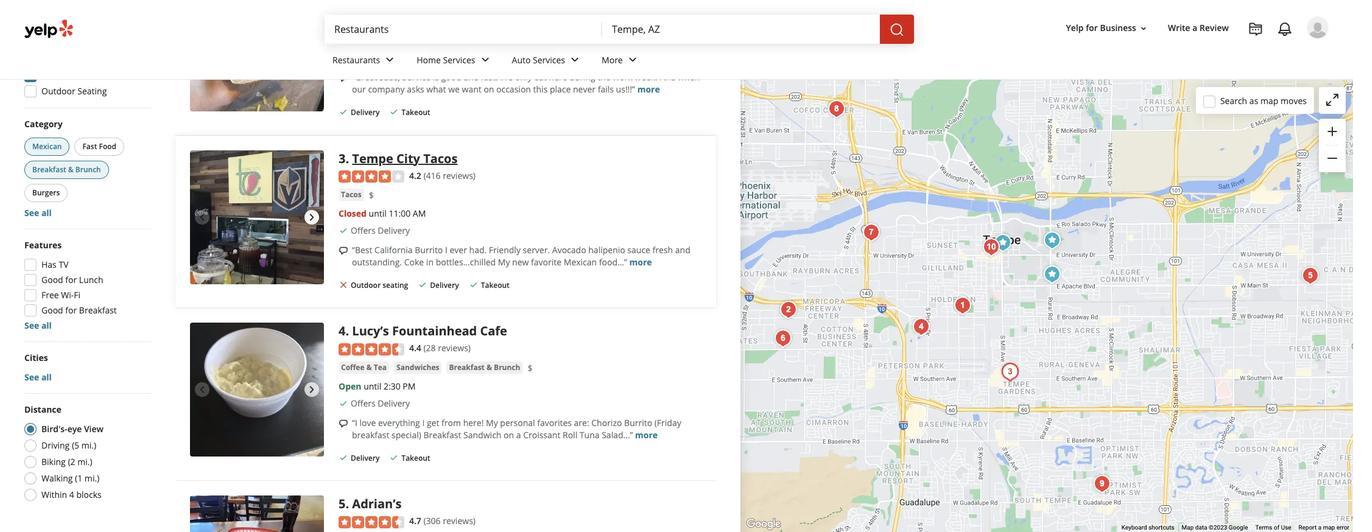 Task type: describe. For each thing, give the bounding box(es) containing it.
never
[[573, 84, 596, 95]]

until for tempe
[[369, 208, 387, 219]]

mexican inside ""best california burrito i ever had.  friendly server. avocado halipenio sauce fresh and outstanding.  coke in bottles...chilled  my new favorite mexican food…""
[[564, 256, 597, 268]]

terms of use link
[[1256, 525, 1292, 531]]

outstanding.
[[352, 256, 402, 268]]

mi.) for driving (5 mi.)
[[81, 440, 96, 451]]

the
[[598, 71, 611, 83]]

16 checkmark v2 image up 5 at the bottom of the page
[[339, 453, 348, 463]]

(5
[[72, 440, 79, 451]]

mi.) for walking (1 mi.)
[[85, 473, 99, 484]]

1 vertical spatial tempe city tacos image
[[999, 360, 1023, 384]]

3 see all button from the top
[[24, 372, 52, 383]]

takeout down friendly
[[481, 280, 510, 291]]

review
[[1200, 22, 1229, 34]]

zoom in image
[[1326, 124, 1340, 139]]

service
[[402, 71, 431, 83]]

now
[[66, 9, 84, 21]]

takeout down now
[[68, 40, 101, 51]]

lucy's fountainhead cafe image
[[910, 315, 934, 339]]

until for lucy's
[[364, 381, 382, 392]]

2 4.4 star rating image from the top
[[339, 344, 405, 356]]

see all button for features
[[24, 320, 52, 331]]

next image for 4 . lucy's fountainhead cafe
[[305, 383, 319, 397]]

fast.
[[481, 71, 498, 83]]

supreme lunch break image
[[860, 220, 884, 245]]

offers for "best
[[351, 225, 376, 236]]

and inside ""best california burrito i ever had.  friendly server. avocado halipenio sauce fresh and outstanding.  coke in bottles...chilled  my new favorite mexican food…""
[[675, 244, 691, 256]]

our
[[352, 84, 366, 95]]

fountainhead
[[392, 323, 477, 340]]

16 checkmark v2 image for takeout
[[418, 280, 428, 290]]

shorty's sandwich shop image
[[777, 298, 801, 322]]

restaurants
[[333, 54, 380, 66]]

are:
[[574, 417, 590, 429]]

shorty's sandwich shop image
[[190, 0, 324, 111]]

company
[[368, 84, 405, 95]]

coffee & tea link
[[339, 362, 389, 374]]

subs,
[[380, 71, 400, 83]]

salad
[[341, 17, 361, 27]]

tv
[[59, 259, 69, 270]]

terms
[[1256, 525, 1273, 531]]

16 close v2 image
[[339, 280, 348, 290]]

0 horizontal spatial in
[[368, 35, 376, 46]]

bird's-
[[41, 423, 67, 435]]

none field near
[[612, 23, 871, 36]]

4.4
[[409, 343, 421, 354]]

burgers
[[32, 188, 60, 198]]

more for 4 . lucy's fountainhead cafe
[[635, 429, 658, 441]]

. for 4
[[346, 323, 349, 340]]

business categories element
[[323, 44, 1329, 79]]

keyboard shortcuts
[[1122, 525, 1175, 531]]

sandwiches link for coffee & tea
[[394, 362, 442, 374]]

tuna
[[580, 429, 600, 441]]

sauce
[[628, 244, 651, 256]]

yelp for business
[[1066, 22, 1137, 34]]

google image
[[744, 517, 784, 532]]

had.
[[469, 244, 487, 256]]

chorizo
[[592, 417, 622, 429]]

previous image for 4
[[195, 383, 210, 397]]

16 speech v2 image for 3
[[339, 246, 348, 256]]

1 horizontal spatial tacos
[[423, 150, 458, 167]]

terms of use
[[1256, 525, 1292, 531]]

3 all from the top
[[41, 372, 52, 383]]

sandwiches button for coffee & tea
[[394, 362, 442, 374]]

el pollo supremo image
[[980, 235, 1004, 259]]

user actions element
[[1057, 15, 1346, 90]]

delivery down min
[[378, 52, 410, 63]]

avocado
[[552, 244, 586, 256]]

california
[[375, 244, 413, 256]]

breakfast inside "i love everything i get from here! my personal favorites are: chorizo burrito (friday breakfast special) breakfast sandwich on a croissant roll tuna salad…"
[[424, 429, 461, 441]]

for for business
[[1086, 22, 1098, 34]]

report
[[1299, 525, 1317, 531]]

(416
[[424, 170, 441, 181]]

map
[[1182, 525, 1194, 531]]

keyboard shortcuts button
[[1122, 524, 1175, 532]]

reviews) for cafe
[[438, 343, 471, 354]]

fi
[[74, 289, 80, 301]]

offers delivery for love
[[351, 398, 410, 409]]

lucy's
[[352, 323, 389, 340]]

(28
[[424, 343, 436, 354]]

3 see from the top
[[24, 372, 39, 383]]

love
[[360, 417, 376, 429]]

during
[[570, 71, 596, 83]]

next image for 3 . tempe city tacos
[[305, 210, 319, 225]]

pm
[[403, 381, 416, 392]]

& up 'seating'
[[83, 70, 90, 82]]

. for 3
[[346, 150, 349, 167]]

here
[[549, 71, 567, 83]]

salad button
[[339, 16, 363, 28]]

takeout down asks
[[402, 107, 430, 118]]

16 checkmark v2 image down "bottles...chilled"
[[469, 280, 479, 290]]

map for error
[[1324, 525, 1336, 531]]

5 . adrian's
[[339, 496, 402, 513]]

friendly
[[489, 244, 521, 256]]

group containing cities
[[24, 352, 151, 384]]

occasion
[[497, 84, 531, 95]]

seating
[[78, 85, 107, 97]]

search as map moves
[[1221, 95, 1307, 106]]

i for fountainhead
[[422, 417, 425, 429]]

home services
[[417, 54, 476, 66]]

ever
[[450, 244, 467, 256]]

24 chevron down v2 image for restaurants
[[383, 53, 397, 67]]

breakfast down the fi
[[79, 305, 117, 316]]

see for features
[[24, 320, 39, 331]]

we
[[500, 71, 513, 83]]

0 horizontal spatial breakfast & brunch button
[[24, 161, 109, 179]]

data
[[1196, 525, 1208, 531]]

©2023
[[1209, 525, 1228, 531]]

notifications image
[[1278, 22, 1293, 37]]

reviews) for tacos
[[443, 170, 476, 181]]

0 vertical spatial brunch
[[92, 70, 122, 82]]

coffee
[[341, 362, 365, 373]]

offers delivery for subs,
[[351, 52, 410, 63]]

fast food button
[[75, 138, 124, 156]]

2 vertical spatial reviews)
[[443, 516, 476, 527]]

group containing category
[[22, 118, 151, 219]]

1 16 speech v2 image from the top
[[339, 73, 348, 83]]

see all for features
[[24, 320, 52, 331]]

outdoor seating
[[351, 280, 408, 291]]

only
[[515, 71, 532, 83]]

sandwiches for salad
[[371, 17, 414, 27]]

work
[[613, 71, 633, 83]]

open for open now
[[41, 9, 63, 21]]

previous image for 3
[[195, 210, 210, 225]]

4.2
[[409, 170, 421, 181]]

of
[[1274, 525, 1280, 531]]

see for category
[[24, 207, 39, 219]]

for for lunch
[[65, 274, 77, 286]]

offers for offers
[[41, 24, 67, 36]]

0 vertical spatial more
[[638, 84, 660, 95]]

delivery down 2:30
[[378, 398, 410, 409]]

auto services link
[[502, 44, 592, 79]]

$ for tempe city tacos
[[369, 189, 374, 201]]

more
[[602, 54, 623, 66]]

0 vertical spatial breakfast & brunch
[[41, 70, 122, 82]]

all for features
[[41, 320, 52, 331]]

fresh
[[653, 244, 673, 256]]

report a map error link
[[1299, 525, 1350, 531]]

good for good for breakfast
[[41, 305, 63, 316]]

slideshow element for 4
[[190, 323, 324, 457]]

mcalister's deli image
[[1041, 228, 1065, 253]]

(2
[[68, 456, 75, 468]]

mexican inside button
[[32, 141, 62, 152]]

open until 2:30 pm
[[339, 381, 416, 392]]

& inside coffee & tea button
[[367, 362, 372, 373]]

sandwich
[[464, 429, 502, 441]]

and
[[660, 71, 676, 83]]

delivery down "bottles...chilled"
[[430, 280, 459, 291]]

good for good for lunch
[[41, 274, 63, 286]]

1 horizontal spatial 4
[[339, 323, 346, 340]]

mi.) for biking (2 mi.)
[[77, 456, 92, 468]]

halipenio
[[589, 244, 626, 256]]

more link for tacos
[[630, 256, 652, 268]]

a for report
[[1319, 525, 1322, 531]]

16 checkmark v2 image down company
[[390, 107, 399, 117]]

16 checkmark v2 image for "best california burrito i ever had.  friendly server. avocado halipenio sauce fresh and outstanding.  coke in bottles...chilled  my new favorite mexican food…"
[[339, 226, 348, 236]]

more for 3 . tempe city tacos
[[630, 256, 652, 268]]

city
[[397, 150, 420, 167]]

favorites
[[537, 417, 572, 429]]

within
[[41, 489, 67, 501]]

week.
[[635, 71, 658, 83]]

none field find
[[334, 23, 593, 36]]

yelp
[[1066, 22, 1084, 34]]

services for home services
[[443, 54, 476, 66]]

option group containing distance
[[21, 404, 151, 505]]

opens in 56 min
[[339, 35, 407, 46]]

new
[[512, 256, 529, 268]]

1 vertical spatial 4
[[69, 489, 74, 501]]

driving (5 mi.)
[[41, 440, 96, 451]]

24 chevron down v2 image for auto services
[[568, 53, 582, 67]]

16 checkmark v2 image for "i love everything i get from here! my personal favorites are: chorizo burrito (friday breakfast special) breakfast sandwich on a croissant roll tuna salad…"
[[339, 399, 348, 409]]



Task type: locate. For each thing, give the bounding box(es) containing it.
1 vertical spatial sandwiches link
[[394, 362, 442, 374]]

2 next image from the top
[[305, 210, 319, 225]]

i left ever
[[445, 244, 448, 256]]

16 checkmark v2 image
[[339, 53, 348, 63], [339, 226, 348, 236], [418, 280, 428, 290], [339, 399, 348, 409]]

1 horizontal spatial breakfast & brunch button
[[447, 362, 523, 374]]

24 chevron down v2 image up subs,
[[383, 53, 397, 67]]

sandwiches link
[[368, 16, 416, 28], [394, 362, 442, 374]]

1 vertical spatial 16 speech v2 image
[[339, 246, 348, 256]]

amado's mexican food image
[[1090, 472, 1115, 496]]

food…"
[[599, 256, 627, 268]]

reviews) right (306
[[443, 516, 476, 527]]

3 see all from the top
[[24, 372, 52, 383]]

Find text field
[[334, 23, 593, 36]]

1 horizontal spatial mexican
[[564, 256, 597, 268]]

tacos inside tacos button
[[341, 189, 362, 200]]

until left 2:30
[[364, 381, 382, 392]]

0 vertical spatial .
[[346, 150, 349, 167]]

more down week.
[[638, 84, 660, 95]]

&
[[83, 70, 90, 82], [68, 164, 74, 175], [367, 362, 372, 373], [487, 362, 492, 373]]

0 vertical spatial for
[[1086, 22, 1098, 34]]

0 vertical spatial on
[[484, 84, 494, 95]]

1 good from the top
[[41, 274, 63, 286]]

0 vertical spatial open
[[41, 9, 63, 21]]

1 horizontal spatial services
[[533, 54, 565, 66]]

& down mexican button
[[68, 164, 74, 175]]

open left now
[[41, 9, 63, 21]]

for inside button
[[1086, 22, 1098, 34]]

a right report
[[1319, 525, 1322, 531]]

has
[[41, 259, 57, 270]]

0 horizontal spatial outdoor
[[41, 85, 75, 97]]

4 down walking (1 mi.) on the bottom
[[69, 489, 74, 501]]

takeout down "special)"
[[402, 453, 430, 464]]

1 vertical spatial more
[[630, 256, 652, 268]]

within 4 blocks
[[41, 489, 102, 501]]

24 chevron down v2 image inside restaurants link
[[383, 53, 397, 67]]

i inside ""best california burrito i ever had.  friendly server. avocado halipenio sauce fresh and outstanding.  coke in bottles...chilled  my new favorite mexican food…""
[[445, 244, 448, 256]]

report a map error
[[1299, 525, 1350, 531]]

None search field
[[325, 15, 917, 44]]

next image
[[305, 37, 319, 52], [305, 210, 319, 225], [305, 383, 319, 397]]

see all button down cities
[[24, 372, 52, 383]]

24 chevron down v2 image for more
[[625, 53, 640, 67]]

slideshow element for 3
[[190, 150, 324, 284]]

1 vertical spatial see all button
[[24, 320, 52, 331]]

0 vertical spatial more link
[[638, 84, 660, 95]]

1 vertical spatial in
[[426, 256, 434, 268]]

lucy's fountainhead cafe link
[[352, 323, 507, 340]]

tacos up closed
[[341, 189, 362, 200]]

coffee & tea button
[[339, 362, 389, 374]]

0 vertical spatial good
[[41, 274, 63, 286]]

0 vertical spatial my
[[498, 256, 510, 268]]

all
[[41, 207, 52, 219], [41, 320, 52, 331], [41, 372, 52, 383]]

1 horizontal spatial a
[[1193, 22, 1198, 34]]

4.7 star rating image
[[339, 516, 405, 529]]

0 vertical spatial slideshow element
[[190, 0, 324, 111]]

bjord u. image
[[1307, 16, 1329, 38]]

3 . from the top
[[346, 496, 349, 513]]

2 vertical spatial next image
[[305, 383, 319, 397]]

1 horizontal spatial $
[[528, 362, 533, 374]]

offers delivery for takeout
[[41, 24, 103, 36]]

view
[[84, 423, 104, 435]]

expand map image
[[1326, 93, 1340, 107]]

11:00
[[389, 208, 411, 219]]

map
[[1261, 95, 1279, 106], [1324, 525, 1336, 531]]

0 horizontal spatial on
[[484, 84, 494, 95]]

1 see all from the top
[[24, 207, 52, 219]]

1 vertical spatial outdoor
[[351, 280, 381, 291]]

tempe city tacos image
[[190, 150, 324, 284], [999, 360, 1023, 384]]

a for write
[[1193, 22, 1198, 34]]

1 vertical spatial more link
[[630, 256, 652, 268]]

delivery down 11:00
[[378, 225, 410, 236]]

burrito inside ""best california burrito i ever had.  friendly server. avocado halipenio sauce fresh and outstanding.  coke in bottles...chilled  my new favorite mexican food…""
[[415, 244, 443, 256]]

sandwiches button for salad
[[368, 16, 416, 28]]

services up eat
[[533, 54, 565, 66]]

16 speech v2 image left "great
[[339, 73, 348, 83]]

the lunch lounge image
[[825, 97, 849, 121]]

2 see from the top
[[24, 320, 39, 331]]

0 vertical spatial see all
[[24, 207, 52, 219]]

0 vertical spatial in
[[368, 35, 376, 46]]

. left adrian's
[[346, 496, 349, 513]]

16 checkmark v2 image down 'coffee'
[[339, 399, 348, 409]]

16 checkmark v2 image
[[339, 107, 348, 117], [390, 107, 399, 117], [469, 280, 479, 290], [339, 453, 348, 463], [390, 453, 399, 463]]

1 vertical spatial next image
[[305, 210, 319, 225]]

mi.) right (1
[[85, 473, 99, 484]]

0 vertical spatial next image
[[305, 37, 319, 52]]

0 vertical spatial tempe city tacos image
[[190, 150, 324, 284]]

jack in the box image
[[991, 231, 1016, 255]]

1 vertical spatial brunch
[[75, 164, 101, 175]]

sandwiches for coffee & tea
[[397, 362, 440, 373]]

1 vertical spatial see
[[24, 320, 39, 331]]

0 horizontal spatial burrito
[[415, 244, 443, 256]]

reviews) right (28
[[438, 343, 471, 354]]

16 checkmark v2 image down coke
[[418, 280, 428, 290]]

2 vertical spatial slideshow element
[[190, 323, 324, 457]]

keyboard
[[1122, 525, 1148, 531]]

my inside ""best california burrito i ever had.  friendly server. avocado halipenio sauce fresh and outstanding.  coke in bottles...chilled  my new favorite mexican food…""
[[498, 256, 510, 268]]

breakfast & brunch up outdoor seating
[[41, 70, 122, 82]]

delivery down breakfast
[[351, 453, 380, 464]]

1 see all button from the top
[[24, 207, 52, 219]]

tacos button
[[339, 189, 364, 201]]

2 previous image from the top
[[195, 383, 210, 397]]

for
[[1086, 22, 1098, 34], [65, 274, 77, 286], [65, 305, 77, 316]]

fast
[[83, 141, 97, 152]]

0 horizontal spatial none field
[[334, 23, 593, 36]]

until left 11:00
[[369, 208, 387, 219]]

roll
[[563, 429, 578, 441]]

& left tea
[[367, 362, 372, 373]]

Near text field
[[612, 23, 871, 36]]

a inside "i love everything i get from here! my personal favorites are: chorizo burrito (friday breakfast special) breakfast sandwich on a croissant roll tuna salad…"
[[516, 429, 521, 441]]

food
[[99, 141, 116, 152]]

distance
[[24, 404, 61, 415]]

breakfast & brunch down mexican button
[[32, 164, 101, 175]]

biking
[[41, 456, 66, 468]]

sandwiches down "4.4"
[[397, 362, 440, 373]]

write a review link
[[1164, 17, 1234, 39]]

2 see all from the top
[[24, 320, 52, 331]]

0 vertical spatial 4.4 star rating image
[[339, 0, 405, 10]]

0 vertical spatial 16 speech v2 image
[[339, 73, 348, 83]]

16 checkmark v2 image up the "3"
[[339, 107, 348, 117]]

1 services from the left
[[443, 54, 476, 66]]

2 vertical spatial a
[[1319, 525, 1322, 531]]

& inside the breakfast & brunch link
[[487, 362, 492, 373]]

2 16 speech v2 image from the top
[[339, 246, 348, 256]]

adrian's
[[352, 496, 402, 513]]

4 . lucy's fountainhead cafe
[[339, 323, 507, 340]]

mexican down category
[[32, 141, 62, 152]]

open now
[[41, 9, 84, 21]]

offers delivery down closed until 11:00 am
[[351, 225, 410, 236]]

3 16 speech v2 image from the top
[[339, 419, 348, 429]]

2 see all button from the top
[[24, 320, 52, 331]]

1 vertical spatial $
[[528, 362, 533, 374]]

offers for "i
[[351, 398, 376, 409]]

tea
[[374, 362, 387, 373]]

coffee & tea
[[341, 362, 387, 373]]

sandwiches button down "4.4"
[[394, 362, 442, 374]]

1 see from the top
[[24, 207, 39, 219]]

previous image
[[195, 210, 210, 225], [195, 383, 210, 397]]

2 horizontal spatial a
[[1319, 525, 1322, 531]]

am
[[413, 208, 426, 219]]

breakfast down from
[[424, 429, 461, 441]]

personal
[[500, 417, 535, 429]]

2 none field from the left
[[612, 23, 871, 36]]

0 vertical spatial outdoor
[[41, 85, 75, 97]]

fast food
[[83, 141, 116, 152]]

and up the want in the top of the page
[[464, 71, 479, 83]]

0 horizontal spatial map
[[1261, 95, 1279, 106]]

0 horizontal spatial i
[[422, 417, 425, 429]]

& down cafe
[[487, 362, 492, 373]]

outdoor for outdoor seating
[[351, 280, 381, 291]]

more link down week.
[[638, 84, 660, 95]]

2 vertical spatial see all button
[[24, 372, 52, 383]]

1 vertical spatial slideshow element
[[190, 150, 324, 284]]

16 checkmark v2 image down "special)"
[[390, 453, 399, 463]]

lunch break image
[[771, 326, 796, 351]]

0 vertical spatial burrito
[[415, 244, 443, 256]]

1 vertical spatial for
[[65, 274, 77, 286]]

brunch up 'seating'
[[92, 70, 122, 82]]

1 vertical spatial map
[[1324, 525, 1336, 531]]

blocks
[[76, 489, 102, 501]]

offers delivery
[[41, 24, 103, 36], [351, 52, 410, 63], [351, 225, 410, 236], [351, 398, 410, 409]]

1 horizontal spatial and
[[675, 244, 691, 256]]

driving
[[41, 440, 70, 451]]

2 horizontal spatial 24 chevron down v2 image
[[625, 53, 640, 67]]

1 next image from the top
[[305, 37, 319, 52]]

delivery down now
[[69, 24, 103, 36]]

1 vertical spatial mexican
[[564, 256, 597, 268]]

3 24 chevron down v2 image from the left
[[625, 53, 640, 67]]

offers delivery down 56
[[351, 52, 410, 63]]

(friday
[[655, 417, 682, 429]]

outdoor
[[41, 85, 75, 97], [351, 280, 381, 291]]

good
[[441, 71, 462, 83]]

2 vertical spatial breakfast & brunch
[[449, 362, 521, 373]]

24 chevron down v2 image inside auto services link
[[568, 53, 582, 67]]

16 checkmark v2 image down closed
[[339, 226, 348, 236]]

0 vertical spatial all
[[41, 207, 52, 219]]

group
[[22, 118, 151, 219], [1320, 119, 1346, 172], [21, 239, 151, 332], [24, 352, 151, 384]]

this
[[533, 84, 548, 95]]

cafe
[[480, 323, 507, 340]]

services up good
[[443, 54, 476, 66]]

16 chevron down v2 image
[[1139, 24, 1149, 33]]

in left 56
[[368, 35, 376, 46]]

here!
[[463, 417, 484, 429]]

biking (2 mi.)
[[41, 456, 92, 468]]

we
[[448, 84, 460, 95]]

0 vertical spatial mexican
[[32, 141, 62, 152]]

24 chevron down v2 image
[[383, 53, 397, 67], [568, 53, 582, 67], [625, 53, 640, 67]]

0 horizontal spatial open
[[41, 9, 63, 21]]

all down cities
[[41, 372, 52, 383]]

. left tempe
[[346, 150, 349, 167]]

services for auto services
[[533, 54, 565, 66]]

on down personal at the left of page
[[504, 429, 514, 441]]

good up free
[[41, 274, 63, 286]]

1 vertical spatial tacos
[[341, 189, 362, 200]]

1 vertical spatial i
[[422, 417, 425, 429]]

option group
[[21, 404, 151, 505]]

salad…"
[[602, 429, 633, 441]]

sandwiches button
[[368, 16, 416, 28], [394, 362, 442, 374]]

offers delivery down "open until 2:30 pm"
[[351, 398, 410, 409]]

1 vertical spatial reviews)
[[438, 343, 471, 354]]

search image
[[890, 22, 905, 37]]

16 speech v2 image left "i
[[339, 419, 348, 429]]

min
[[390, 35, 407, 46]]

more link for cafe
[[635, 429, 658, 441]]

adrian's image
[[1299, 263, 1323, 288]]

place
[[550, 84, 571, 95]]

breakfast & brunch link
[[447, 362, 523, 374]]

for up wi-
[[65, 274, 77, 286]]

see down cities
[[24, 372, 39, 383]]

16 checkmark v2 image down opens
[[339, 53, 348, 63]]

5
[[339, 496, 346, 513]]

server.
[[523, 244, 550, 256]]

more
[[638, 84, 660, 95], [630, 256, 652, 268], [635, 429, 658, 441]]

favorite
[[531, 256, 562, 268]]

for down wi-
[[65, 305, 77, 316]]

2 vertical spatial mi.)
[[85, 473, 99, 484]]

0 vertical spatial reviews)
[[443, 170, 476, 181]]

2 vertical spatial brunch
[[494, 362, 521, 373]]

0 vertical spatial mi.)
[[81, 440, 96, 451]]

lucy's fountainhead cafe image
[[190, 323, 324, 457]]

all for category
[[41, 207, 52, 219]]

outdoor right 16 close v2 icon on the bottom of page
[[351, 280, 381, 291]]

a right 'write'
[[1193, 22, 1198, 34]]

good down free
[[41, 305, 63, 316]]

None field
[[334, 23, 593, 36], [612, 23, 871, 36]]

brunch inside group
[[75, 164, 101, 175]]

fails
[[598, 84, 614, 95]]

see up cities
[[24, 320, 39, 331]]

mi.) right (2
[[77, 456, 92, 468]]

"great
[[352, 71, 377, 83]]

1 24 chevron down v2 image from the left
[[383, 53, 397, 67]]

i left get at left
[[422, 417, 425, 429]]

1 4.4 star rating image from the top
[[339, 0, 405, 10]]

category
[[24, 118, 63, 130]]

0 horizontal spatial tacos
[[341, 189, 362, 200]]

breakfast & brunch
[[41, 70, 122, 82], [32, 164, 101, 175], [449, 362, 521, 373]]

0 vertical spatial sandwiches button
[[368, 16, 416, 28]]

brunch down the fast
[[75, 164, 101, 175]]

more link down (friday
[[635, 429, 658, 441]]

zoom out image
[[1326, 151, 1340, 166]]

sandwiches up min
[[371, 17, 414, 27]]

see all button up cities
[[24, 320, 52, 331]]

use
[[1282, 525, 1292, 531]]

1 vertical spatial all
[[41, 320, 52, 331]]

1 vertical spatial a
[[516, 429, 521, 441]]

projects image
[[1249, 22, 1264, 37]]

search
[[1221, 95, 1248, 106]]

and inside "great subs, service is good and fast. we only eat here during the work week. and when our company asks what we want on occasion this place never fails us!!!"
[[464, 71, 479, 83]]

2 slideshow element from the top
[[190, 150, 324, 284]]

3 slideshow element from the top
[[190, 323, 324, 457]]

coke
[[404, 256, 424, 268]]

4 left lucy's
[[339, 323, 346, 340]]

$ for lucy's fountainhead cafe
[[528, 362, 533, 374]]

0 vertical spatial previous image
[[195, 210, 210, 225]]

16 speech v2 image left "best
[[339, 246, 348, 256]]

0 horizontal spatial and
[[464, 71, 479, 83]]

delivery down the our at the left
[[351, 107, 380, 118]]

has tv
[[41, 259, 69, 270]]

2 . from the top
[[346, 323, 349, 340]]

tempe
[[352, 150, 393, 167]]

0 horizontal spatial 24 chevron down v2 image
[[383, 53, 397, 67]]

24 chevron down v2 image up 'during'
[[568, 53, 582, 67]]

0 vertical spatial 4
[[339, 323, 346, 340]]

a inside write a review "link"
[[1193, 22, 1198, 34]]

16 speech v2 image
[[339, 73, 348, 83], [339, 246, 348, 256], [339, 419, 348, 429]]

write a review
[[1168, 22, 1229, 34]]

1 slideshow element from the top
[[190, 0, 324, 111]]

map for moves
[[1261, 95, 1279, 106]]

16 speech v2 image for 4
[[339, 419, 348, 429]]

sandwiches link down "4.4"
[[394, 362, 442, 374]]

i for city
[[445, 244, 448, 256]]

1 vertical spatial on
[[504, 429, 514, 441]]

bottles...chilled
[[436, 256, 496, 268]]

1 horizontal spatial none field
[[612, 23, 871, 36]]

1 vertical spatial my
[[486, 417, 498, 429]]

1 all from the top
[[41, 207, 52, 219]]

1 vertical spatial 4.4 star rating image
[[339, 344, 405, 356]]

outdoor left 'seating'
[[41, 85, 75, 97]]

2 good from the top
[[41, 305, 63, 316]]

brunch down cafe
[[494, 362, 521, 373]]

2 services from the left
[[533, 54, 565, 66]]

burrito inside "i love everything i get from here! my personal favorites are: chorizo burrito (friday breakfast special) breakfast sandwich on a croissant roll tuna salad…"
[[624, 417, 653, 429]]

on inside "great subs, service is good and fast. we only eat here during the work week. and when our company asks what we want on occasion this place never fails us!!!"
[[484, 84, 494, 95]]

in inside ""best california burrito i ever had.  friendly server. avocado halipenio sauce fresh and outstanding.  coke in bottles...chilled  my new favorite mexican food…""
[[426, 256, 434, 268]]

outdoor for outdoor seating
[[41, 85, 75, 97]]

4
[[339, 323, 346, 340], [69, 489, 74, 501]]

0 vertical spatial and
[[464, 71, 479, 83]]

1 horizontal spatial on
[[504, 429, 514, 441]]

a down personal at the left of page
[[516, 429, 521, 441]]

see all button for category
[[24, 207, 52, 219]]

24 chevron down v2 image inside more link
[[625, 53, 640, 67]]

from
[[442, 417, 461, 429]]

offers takeout
[[41, 40, 101, 51]]

my up 'sandwich'
[[486, 417, 498, 429]]

4.4 star rating image down lucy's
[[339, 344, 405, 356]]

1 horizontal spatial 24 chevron down v2 image
[[568, 53, 582, 67]]

0 horizontal spatial mexican
[[32, 141, 62, 152]]

16 checkmark v2 image for "great subs, service is good and fast. we only eat here during the work week. and when our company asks what we want on occasion this place never fails us!!!"
[[339, 53, 348, 63]]

0 horizontal spatial $
[[369, 189, 374, 201]]

on inside "i love everything i get from here! my personal favorites are: chorizo burrito (friday breakfast special) breakfast sandwich on a croissant roll tuna salad…"
[[504, 429, 514, 441]]

1 vertical spatial previous image
[[195, 383, 210, 397]]

breakfast inside the breakfast & brunch link
[[449, 362, 485, 373]]

4.7 (306 reviews)
[[409, 516, 476, 527]]

sandwiches link for salad
[[368, 16, 416, 28]]

breakfast & brunch button down cafe
[[447, 362, 523, 374]]

see all button down burgers button
[[24, 207, 52, 219]]

open down 'coffee'
[[339, 381, 362, 392]]

1 . from the top
[[346, 150, 349, 167]]

walking (1 mi.)
[[41, 473, 99, 484]]

0 vertical spatial see
[[24, 207, 39, 219]]

more down sauce
[[630, 256, 652, 268]]

burrito up coke
[[415, 244, 443, 256]]

walking
[[41, 473, 73, 484]]

in
[[368, 35, 376, 46], [426, 256, 434, 268]]

. left lucy's
[[346, 323, 349, 340]]

my inside "i love everything i get from here! my personal favorites are: chorizo burrito (friday breakfast special) breakfast sandwich on a croissant roll tuna salad…"
[[486, 417, 498, 429]]

2 24 chevron down v2 image from the left
[[568, 53, 582, 67]]

2 vertical spatial 16 speech v2 image
[[339, 419, 348, 429]]

for for breakfast
[[65, 305, 77, 316]]

see all for category
[[24, 207, 52, 219]]

0 vertical spatial i
[[445, 244, 448, 256]]

sandwiches link up min
[[368, 16, 416, 28]]

1 horizontal spatial map
[[1324, 525, 1336, 531]]

group containing features
[[21, 239, 151, 332]]

0 vertical spatial until
[[369, 208, 387, 219]]

offers for "great
[[351, 52, 376, 63]]

"i
[[352, 417, 357, 429]]

1 vertical spatial see all
[[24, 320, 52, 331]]

my down friendly
[[498, 256, 510, 268]]

tacos
[[423, 150, 458, 167], [341, 189, 362, 200]]

more link
[[638, 84, 660, 95], [630, 256, 652, 268], [635, 429, 658, 441]]

1 none field from the left
[[334, 23, 593, 36]]

& inside group
[[68, 164, 74, 175]]

breakfast & brunch button down mexican button
[[24, 161, 109, 179]]

see all up cities
[[24, 320, 52, 331]]

as
[[1250, 95, 1259, 106]]

1 vertical spatial until
[[364, 381, 382, 392]]

offers delivery for california
[[351, 225, 410, 236]]

all down burgers button
[[41, 207, 52, 219]]

1 vertical spatial .
[[346, 323, 349, 340]]

4.4 star rating image
[[339, 0, 405, 10], [339, 344, 405, 356]]

taco bell image
[[1041, 262, 1065, 287]]

24 chevron down v2 image
[[478, 53, 493, 67]]

0 horizontal spatial services
[[443, 54, 476, 66]]

breakfast up outdoor seating
[[41, 70, 81, 82]]

on down fast. at the left of page
[[484, 84, 494, 95]]

breakfast down mexican button
[[32, 164, 66, 175]]

i inside "i love everything i get from here! my personal favorites are: chorizo burrito (friday breakfast special) breakfast sandwich on a croissant roll tuna salad…"
[[422, 417, 425, 429]]

until
[[369, 208, 387, 219], [364, 381, 382, 392]]

3 next image from the top
[[305, 383, 319, 397]]

map region
[[730, 59, 1354, 532]]

1 vertical spatial open
[[339, 381, 362, 392]]

breakfast down 4.4 (28 reviews)
[[449, 362, 485, 373]]

4.2 star rating image
[[339, 171, 405, 183]]

open for open until 2:30 pm
[[339, 381, 362, 392]]

0 vertical spatial breakfast & brunch button
[[24, 161, 109, 179]]

slideshow element
[[190, 0, 324, 111], [190, 150, 324, 284], [190, 323, 324, 457]]

breakfast & brunch inside group
[[32, 164, 101, 175]]

get
[[427, 417, 440, 429]]

4.2 (416 reviews)
[[409, 170, 476, 181]]

map right as at the right top of the page
[[1261, 95, 1279, 106]]

auto services
[[512, 54, 565, 66]]

1 horizontal spatial open
[[339, 381, 362, 392]]

sandwiches button up min
[[368, 16, 416, 28]]

2 all from the top
[[41, 320, 52, 331]]

map left 'error'
[[1324, 525, 1336, 531]]

1 vertical spatial and
[[675, 244, 691, 256]]

yelp for business button
[[1062, 17, 1154, 39]]

is
[[433, 71, 439, 83]]

see all down burgers button
[[24, 207, 52, 219]]

and right fresh
[[675, 244, 691, 256]]

1 horizontal spatial outdoor
[[351, 280, 381, 291]]

2 vertical spatial for
[[65, 305, 77, 316]]

maskadores taco shop image
[[951, 293, 975, 318]]

.
[[346, 150, 349, 167], [346, 323, 349, 340], [346, 496, 349, 513]]

0 vertical spatial a
[[1193, 22, 1198, 34]]

reviews) right (416
[[443, 170, 476, 181]]

1 previous image from the top
[[195, 210, 210, 225]]



Task type: vqa. For each thing, say whether or not it's contained in the screenshot.
3 . Tempe City Tacos
yes



